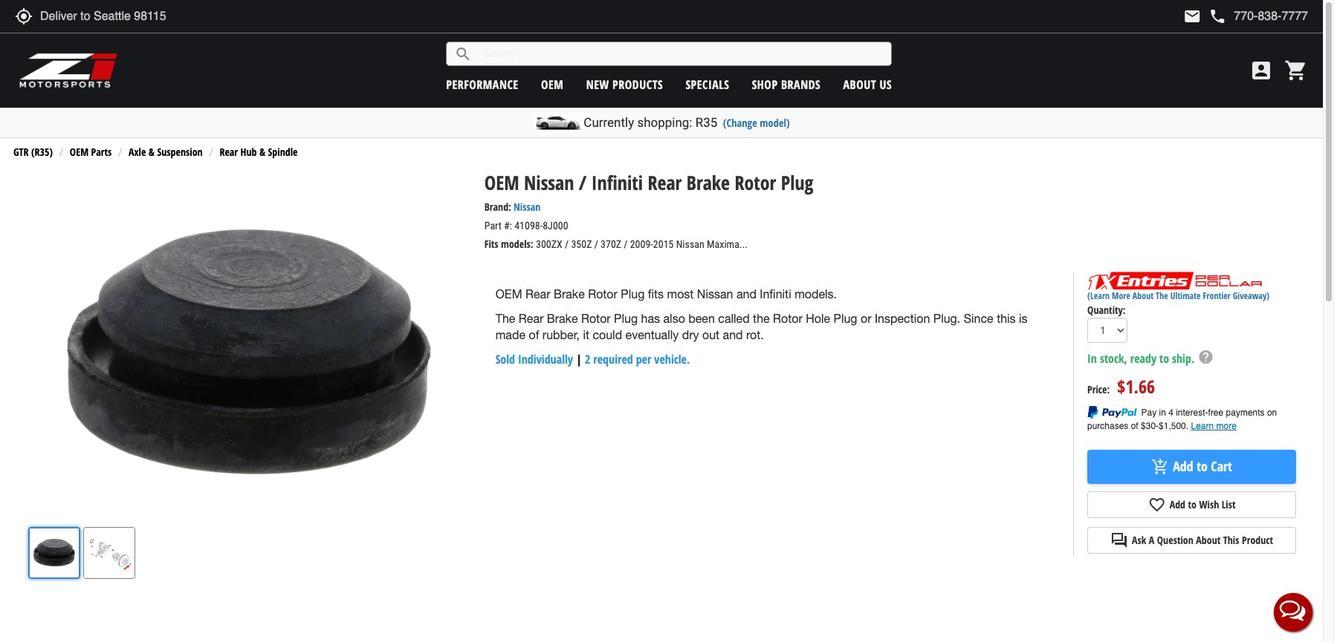 Task type: describe. For each thing, give the bounding box(es) containing it.
list
[[1222, 498, 1236, 512]]

giveaway)
[[1233, 290, 1270, 303]]

oem nissan / infiniti rear brake rotor plug brand: nissan part #: 41098-8j000 fits models: 300zx / 350z / 370z / 2009-2015 nissan maxima...
[[484, 169, 813, 251]]

help
[[1198, 349, 1214, 366]]

nissan up nissan link
[[524, 169, 574, 196]]

shop brands
[[752, 76, 821, 93]]

$1.66
[[1117, 374, 1155, 399]]

performance link
[[446, 76, 518, 93]]

account_box
[[1249, 59, 1273, 82]]

fits
[[484, 237, 498, 251]]

to for add to cart
[[1197, 458, 1208, 476]]

gtr (r35)
[[13, 145, 53, 159]]

my_location
[[15, 7, 33, 25]]

shopping_cart
[[1284, 59, 1308, 82]]

z1 motorsports logo image
[[19, 52, 119, 89]]

out
[[702, 329, 720, 342]]

nissan right 2015 on the top of page
[[676, 239, 704, 251]]

nissan up 41098- on the left of the page
[[514, 200, 541, 214]]

products
[[612, 76, 663, 93]]

individually
[[518, 352, 573, 368]]

oem left new on the left
[[541, 76, 564, 93]]

has
[[641, 312, 660, 325]]

most
[[667, 287, 694, 301]]

370z
[[601, 239, 621, 251]]

quantity:
[[1087, 303, 1126, 318]]

plug left fits
[[621, 287, 645, 301]]

product
[[1242, 534, 1273, 548]]

gtr (r35) link
[[13, 145, 53, 159]]

hub
[[240, 145, 257, 159]]

inspection
[[875, 312, 930, 325]]

rear hub & spindle
[[220, 145, 298, 159]]

brands
[[781, 76, 821, 93]]

mail link
[[1183, 7, 1201, 25]]

question
[[1157, 534, 1193, 548]]

rear hub & spindle link
[[220, 145, 298, 159]]

|
[[576, 352, 582, 368]]

2 & from the left
[[259, 145, 265, 159]]

currently
[[584, 115, 634, 130]]

brake for has
[[547, 312, 578, 325]]

and inside "the rear brake rotor plug has also been called the rotor hole plug or inspection plug. since this is made of rubber, it could eventually dry out and rot."
[[723, 329, 743, 342]]

suspension
[[157, 145, 203, 159]]

rear inside "the rear brake rotor plug has also been called the rotor hole plug or inspection plug. since this is made of rubber, it could eventually dry out and rot."
[[519, 312, 544, 325]]

models:
[[501, 237, 533, 251]]

shopping:
[[637, 115, 692, 130]]

search
[[454, 45, 472, 63]]

account_box link
[[1246, 59, 1277, 82]]

rear inside oem nissan / infiniti rear brake rotor plug brand: nissan part #: 41098-8j000 fits models: 300zx / 350z / 370z / 2009-2015 nissan maxima...
[[648, 169, 682, 196]]

oem for parts
[[70, 145, 89, 159]]

2009-
[[630, 239, 653, 251]]

or
[[861, 312, 871, 325]]

brake for fits
[[554, 287, 585, 301]]

made
[[495, 329, 525, 342]]

(r35)
[[31, 145, 53, 159]]

about us link
[[843, 76, 892, 93]]

eventually
[[625, 329, 679, 342]]

shop brands link
[[752, 76, 821, 93]]

rotor up could
[[588, 287, 618, 301]]

rotor right the at the right of the page
[[773, 312, 802, 325]]

this
[[997, 312, 1016, 325]]

in
[[1087, 351, 1097, 367]]

phone
[[1209, 7, 1227, 25]]

gtr
[[13, 145, 29, 159]]

to inside "in stock, ready to ship. help"
[[1159, 351, 1169, 367]]

nissan link
[[514, 200, 541, 214]]

shop
[[752, 76, 778, 93]]

models.
[[795, 287, 837, 301]]

dry
[[682, 329, 699, 342]]

more
[[1112, 290, 1130, 303]]

this
[[1223, 534, 1239, 548]]

add for add to wish list
[[1170, 498, 1185, 512]]

the
[[753, 312, 770, 325]]

0 vertical spatial and
[[736, 287, 756, 301]]

infiniti inside oem nissan / infiniti rear brake rotor plug brand: nissan part #: 41098-8j000 fits models: 300zx / 350z / 370z / 2009-2015 nissan maxima...
[[591, 169, 643, 196]]

favorite_border
[[1148, 496, 1166, 514]]

oem parts
[[70, 145, 112, 159]]

/ right "350z"
[[594, 239, 598, 251]]

the inside "the rear brake rotor plug has also been called the rotor hole plug or inspection plug. since this is made of rubber, it could eventually dry out and rot."
[[495, 312, 515, 325]]

0 vertical spatial the
[[1156, 290, 1168, 303]]

0 horizontal spatial about
[[843, 76, 876, 93]]

question_answer ask a question about this product
[[1110, 532, 1273, 550]]

required
[[593, 352, 633, 368]]

part
[[484, 220, 502, 232]]

add for add to cart
[[1173, 458, 1193, 476]]

in stock, ready to ship. help
[[1087, 349, 1214, 367]]

oem for nissan
[[484, 169, 519, 196]]

frontier
[[1203, 290, 1231, 303]]

(change
[[723, 116, 757, 130]]

rubber,
[[542, 329, 580, 342]]

oem rear brake rotor plug fits most nissan and infiniti models.
[[495, 287, 837, 301]]

/ left "350z"
[[565, 239, 569, 251]]

model)
[[760, 116, 790, 130]]



Task type: vqa. For each thing, say whether or not it's contained in the screenshot.
"(3)"
no



Task type: locate. For each thing, give the bounding box(es) containing it.
the up made
[[495, 312, 515, 325]]

ask
[[1132, 534, 1146, 548]]

300zx
[[536, 239, 562, 251]]

nissan up been
[[697, 287, 733, 301]]

mail phone
[[1183, 7, 1227, 25]]

2 vertical spatial to
[[1188, 498, 1197, 512]]

2
[[585, 352, 590, 368]]

plug down model)
[[781, 169, 813, 196]]

2 vertical spatial brake
[[547, 312, 578, 325]]

it
[[583, 329, 589, 342]]

brake inside "the rear brake rotor plug has also been called the rotor hole plug or inspection plug. since this is made of rubber, it could eventually dry out and rot."
[[547, 312, 578, 325]]

brake inside oem nissan / infiniti rear brake rotor plug brand: nissan part #: 41098-8j000 fits models: 300zx / 350z / 370z / 2009-2015 nissan maxima...
[[687, 169, 730, 196]]

Search search field
[[472, 42, 891, 65]]

nissan
[[524, 169, 574, 196], [514, 200, 541, 214], [676, 239, 704, 251], [697, 287, 733, 301]]

add inside favorite_border add to wish list
[[1170, 498, 1185, 512]]

0 horizontal spatial infiniti
[[591, 169, 643, 196]]

0 vertical spatial infiniti
[[591, 169, 643, 196]]

oem link
[[541, 76, 564, 93]]

add_shopping_cart add to cart
[[1151, 458, 1232, 477]]

brand:
[[484, 200, 511, 214]]

rotor down (change model) link
[[735, 169, 776, 196]]

to left cart
[[1197, 458, 1208, 476]]

add inside add_shopping_cart add to cart
[[1173, 458, 1193, 476]]

#:
[[504, 220, 512, 232]]

about
[[843, 76, 876, 93], [1133, 290, 1154, 303], [1196, 534, 1221, 548]]

1 vertical spatial to
[[1197, 458, 1208, 476]]

0 horizontal spatial &
[[149, 145, 155, 159]]

wish
[[1199, 498, 1219, 512]]

infiniti
[[591, 169, 643, 196], [760, 287, 791, 301]]

/ up "350z"
[[579, 169, 587, 196]]

rot.
[[746, 329, 764, 342]]

to left ship. on the right of page
[[1159, 351, 1169, 367]]

oem up the brand:
[[484, 169, 519, 196]]

/
[[579, 169, 587, 196], [565, 239, 569, 251], [594, 239, 598, 251], [624, 239, 628, 251]]

8j000
[[543, 220, 568, 232]]

1 & from the left
[[149, 145, 155, 159]]

is
[[1019, 312, 1028, 325]]

2015
[[653, 239, 674, 251]]

0 vertical spatial add
[[1173, 458, 1193, 476]]

about us
[[843, 76, 892, 93]]

oem left parts
[[70, 145, 89, 159]]

specials
[[686, 76, 729, 93]]

hole
[[806, 312, 830, 325]]

performance
[[446, 76, 518, 93]]

also
[[663, 312, 685, 325]]

0 horizontal spatial the
[[495, 312, 515, 325]]

price:
[[1087, 383, 1110, 397]]

and down called in the right of the page
[[723, 329, 743, 342]]

/ right 370z
[[624, 239, 628, 251]]

and up called in the right of the page
[[736, 287, 756, 301]]

new products
[[586, 76, 663, 93]]

sold
[[495, 352, 515, 368]]

sold individually | 2 required per vehicle.
[[495, 352, 690, 368]]

to inside favorite_border add to wish list
[[1188, 498, 1197, 512]]

(change model) link
[[723, 116, 790, 130]]

0 vertical spatial about
[[843, 76, 876, 93]]

new
[[586, 76, 609, 93]]

1 vertical spatial add
[[1170, 498, 1185, 512]]

0 vertical spatial to
[[1159, 351, 1169, 367]]

& right "axle"
[[149, 145, 155, 159]]

plug left or
[[834, 312, 857, 325]]

& right hub
[[259, 145, 265, 159]]

maxima...
[[707, 239, 748, 251]]

(learn more about the ultimate frontier giveaway) link
[[1087, 290, 1270, 303]]

vehicle.
[[654, 352, 690, 368]]

new products link
[[586, 76, 663, 93]]

ship.
[[1172, 351, 1195, 367]]

41098-
[[514, 220, 543, 232]]

1 vertical spatial and
[[723, 329, 743, 342]]

could
[[593, 329, 622, 342]]

1 horizontal spatial &
[[259, 145, 265, 159]]

rotor inside oem nissan / infiniti rear brake rotor plug brand: nissan part #: 41098-8j000 fits models: 300zx / 350z / 370z / 2009-2015 nissan maxima...
[[735, 169, 776, 196]]

mail
[[1183, 7, 1201, 25]]

add right add_shopping_cart
[[1173, 458, 1193, 476]]

the
[[1156, 290, 1168, 303], [495, 312, 515, 325]]

a
[[1149, 534, 1154, 548]]

0 vertical spatial brake
[[687, 169, 730, 196]]

2 horizontal spatial about
[[1196, 534, 1221, 548]]

ready
[[1130, 351, 1156, 367]]

oem parts link
[[70, 145, 112, 159]]

axle
[[129, 145, 146, 159]]

oem inside oem nissan / infiniti rear brake rotor plug brand: nissan part #: 41098-8j000 fits models: 300zx / 350z / 370z / 2009-2015 nissan maxima...
[[484, 169, 519, 196]]

stock,
[[1100, 351, 1127, 367]]

fits
[[648, 287, 664, 301]]

to left wish
[[1188, 498, 1197, 512]]

2 vertical spatial about
[[1196, 534, 1221, 548]]

2 horizontal spatial to
[[1197, 458, 1208, 476]]

to
[[1159, 351, 1169, 367], [1197, 458, 1208, 476], [1188, 498, 1197, 512]]

plug inside oem nissan / infiniti rear brake rotor plug brand: nissan part #: 41098-8j000 fits models: 300zx / 350z / 370z / 2009-2015 nissan maxima...
[[781, 169, 813, 196]]

1 vertical spatial the
[[495, 312, 515, 325]]

1 vertical spatial infiniti
[[760, 287, 791, 301]]

us
[[880, 76, 892, 93]]

called
[[718, 312, 750, 325]]

plug.
[[933, 312, 960, 325]]

oem for rear
[[495, 287, 522, 301]]

about inside the question_answer ask a question about this product
[[1196, 534, 1221, 548]]

(learn more about the ultimate frontier giveaway)
[[1087, 290, 1270, 303]]

about left us
[[843, 76, 876, 93]]

rotor up it
[[581, 312, 611, 325]]

plug left has
[[614, 312, 638, 325]]

about right "more"
[[1133, 290, 1154, 303]]

currently shopping: r35 (change model)
[[584, 115, 790, 130]]

ultimate
[[1170, 290, 1201, 303]]

axle & suspension
[[129, 145, 203, 159]]

infiniti up the at the right of the page
[[760, 287, 791, 301]]

350z
[[571, 239, 592, 251]]

to inside add_shopping_cart add to cart
[[1197, 458, 1208, 476]]

1 horizontal spatial about
[[1133, 290, 1154, 303]]

specials link
[[686, 76, 729, 93]]

1 vertical spatial about
[[1133, 290, 1154, 303]]

the rear brake rotor plug has also been called the rotor hole plug or inspection plug. since this is made of rubber, it could eventually dry out and rot.
[[495, 312, 1028, 342]]

add right favorite_border
[[1170, 498, 1185, 512]]

the left ultimate
[[1156, 290, 1168, 303]]

been
[[688, 312, 715, 325]]

price: $1.66
[[1087, 374, 1155, 399]]

since
[[964, 312, 993, 325]]

rear
[[220, 145, 238, 159], [648, 169, 682, 196], [525, 287, 550, 301], [519, 312, 544, 325]]

1 horizontal spatial infiniti
[[760, 287, 791, 301]]

of
[[529, 329, 539, 342]]

about left the this
[[1196, 534, 1221, 548]]

infiniti down currently
[[591, 169, 643, 196]]

r35
[[695, 115, 717, 130]]

parts
[[91, 145, 112, 159]]

1 horizontal spatial to
[[1188, 498, 1197, 512]]

add_shopping_cart
[[1151, 459, 1169, 477]]

spindle
[[268, 145, 298, 159]]

and
[[736, 287, 756, 301], [723, 329, 743, 342]]

0 horizontal spatial to
[[1159, 351, 1169, 367]]

to for add to wish list
[[1188, 498, 1197, 512]]

question_answer
[[1110, 532, 1128, 550]]

oem up made
[[495, 287, 522, 301]]

1 vertical spatial brake
[[554, 287, 585, 301]]

1 horizontal spatial the
[[1156, 290, 1168, 303]]

phone link
[[1209, 7, 1308, 25]]

per
[[636, 352, 651, 368]]



